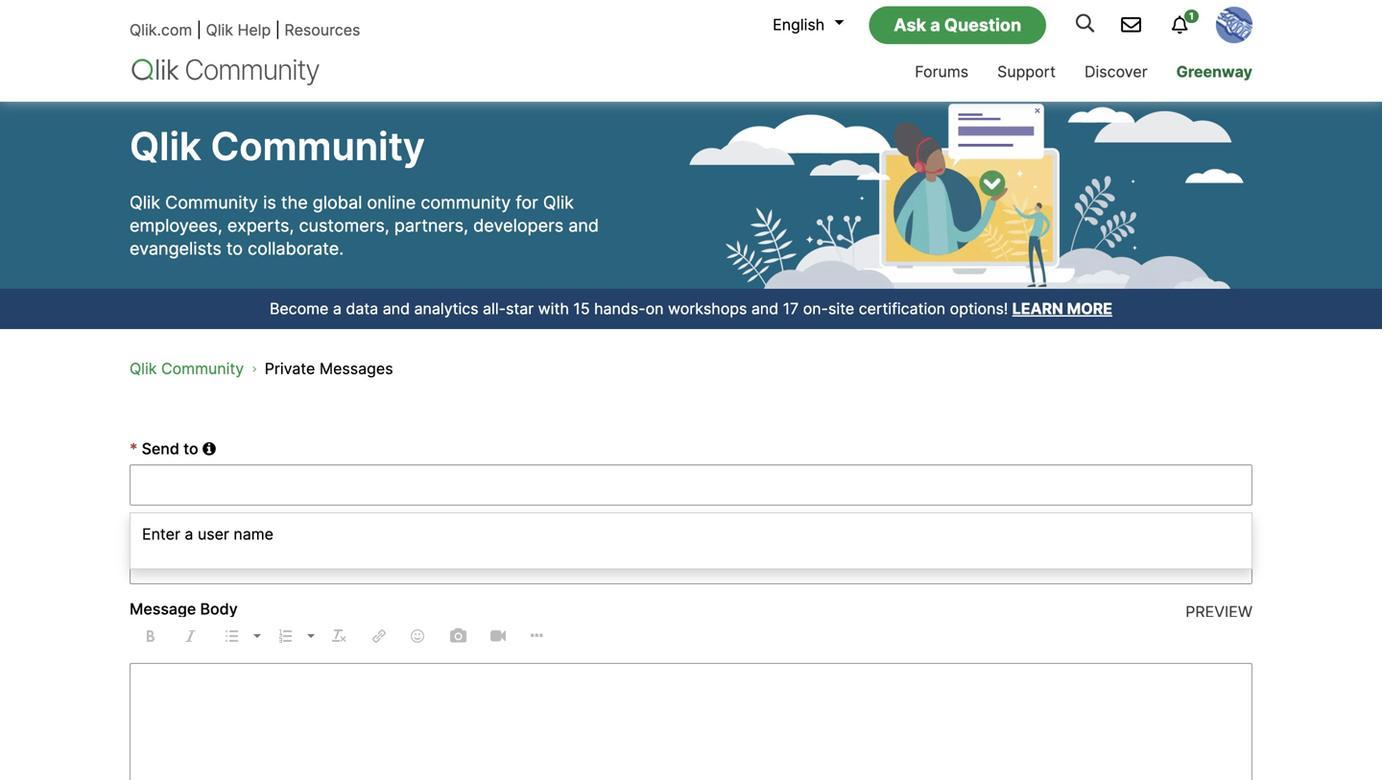 Task type: vqa. For each thing, say whether or not it's contained in the screenshot.
plus
no



Task type: locate. For each thing, give the bounding box(es) containing it.
english button
[[763, 9, 844, 41]]

italic image
[[183, 627, 199, 642]]

0 horizontal spatial |
[[197, 21, 202, 40]]

global
[[313, 192, 362, 213]]

preview link
[[1186, 603, 1253, 622]]

message up bold icon
[[130, 600, 196, 619]]

0 vertical spatial a
[[931, 14, 941, 35]]

a for become
[[333, 300, 342, 318]]

on-
[[803, 300, 829, 318]]

* left send at the left
[[130, 440, 138, 458]]

| right the qlik.com
[[197, 21, 202, 40]]

qlik image
[[130, 57, 322, 87]]

qlik community is the global online community for qlik employees, experts, customers, partners, developers and evangelists to collaborate.
[[130, 192, 599, 259]]

insert/edit link image
[[372, 627, 387, 642]]

2 | from the left
[[275, 21, 280, 40]]

numbered list image
[[277, 627, 293, 642]]

list
[[130, 344, 1200, 395]]

and right 'data'
[[383, 300, 410, 318]]

employees,
[[130, 215, 223, 236]]

qlik.com | qlik help | resources
[[130, 21, 360, 40]]

qlik community up is
[[130, 123, 425, 169]]

qlik help link
[[206, 21, 271, 40]]

1 vertical spatial qlik community
[[130, 360, 244, 378]]

community up users who have disabled private messages will be removed from the send list and not receive a message image
[[161, 360, 244, 378]]

user
[[198, 525, 229, 544]]

1 horizontal spatial and
[[569, 215, 599, 236]]

community
[[211, 123, 425, 169], [165, 192, 258, 213], [161, 360, 244, 378]]

0 vertical spatial *
[[130, 440, 138, 458]]

qlik community up * send to
[[130, 360, 244, 378]]

2 vertical spatial a
[[185, 525, 193, 544]]

1 vertical spatial a
[[333, 300, 342, 318]]

a
[[931, 14, 941, 35], [333, 300, 342, 318], [185, 525, 193, 544]]

and left 17
[[752, 300, 779, 318]]

to
[[226, 238, 243, 259], [183, 440, 198, 458]]

and
[[569, 215, 599, 236], [383, 300, 410, 318], [752, 300, 779, 318]]

| right help
[[275, 21, 280, 40]]

greenway
[[1177, 62, 1253, 81]]

clear formatting image
[[331, 627, 347, 642]]

a left 'data'
[[333, 300, 342, 318]]

online
[[367, 192, 416, 213]]

qlik.com link
[[130, 21, 192, 40]]

greenway link
[[1162, 45, 1267, 102]]

menu bar containing forums
[[783, 45, 1267, 102]]

1 * from the top
[[130, 440, 138, 458]]

1 qlik community from the top
[[130, 123, 425, 169]]

community up employees,
[[165, 192, 258, 213]]

forums
[[915, 62, 969, 81]]

learn more link
[[1013, 300, 1113, 318]]

to down experts,
[[226, 238, 243, 259]]

* send to
[[130, 440, 198, 458]]

2 horizontal spatial a
[[931, 14, 941, 35]]

2 vertical spatial community
[[161, 360, 244, 378]]

2 qlik community from the top
[[130, 360, 244, 378]]

hands-
[[594, 300, 646, 318]]

resources link
[[285, 21, 360, 40]]

become a data and analytics all-star with 15 hands-on workshops and 17 on-site certification options! learn more
[[270, 300, 1113, 318]]

forums button
[[901, 45, 983, 102]]

* for send to
[[130, 440, 138, 458]]

preview
[[1186, 603, 1253, 622]]

is
[[263, 192, 276, 213]]

and inside qlik community is the global online community for qlik employees, experts, customers, partners, developers and evangelists to collaborate.
[[569, 215, 599, 236]]

2 * from the top
[[130, 521, 138, 540]]

*
[[130, 440, 138, 458], [130, 521, 138, 540]]

developers
[[473, 215, 564, 236]]

|
[[197, 21, 202, 40], [275, 21, 280, 40]]

* for message subject
[[130, 521, 138, 540]]

to left users who have disabled private messages will be removed from the send list and not receive a message image
[[183, 440, 198, 458]]

and right developers
[[569, 215, 599, 236]]

collaborate.
[[248, 238, 344, 259]]

* left enter
[[130, 521, 138, 540]]

1 vertical spatial *
[[130, 521, 138, 540]]

community up global
[[211, 123, 425, 169]]

on
[[646, 300, 664, 318]]

message
[[142, 521, 208, 540], [130, 600, 196, 619]]

1 horizontal spatial to
[[226, 238, 243, 259]]

subject
[[212, 521, 268, 540]]

resources
[[285, 21, 360, 40]]

bullet list image
[[253, 635, 261, 639]]

1 vertical spatial community
[[165, 192, 258, 213]]

0 horizontal spatial a
[[185, 525, 193, 544]]

support
[[998, 62, 1056, 81]]

insert photos image
[[450, 627, 466, 642]]

qlik community
[[130, 123, 425, 169], [130, 360, 244, 378]]

message left "subject" on the left of page
[[142, 521, 208, 540]]

1 horizontal spatial |
[[275, 21, 280, 40]]

evangelists
[[130, 238, 222, 259]]

to inside qlik community is the global online community for qlik employees, experts, customers, partners, developers and evangelists to collaborate.
[[226, 238, 243, 259]]

group
[[132, 619, 398, 654], [398, 619, 558, 654], [130, 663, 1253, 781]]

list containing qlik community
[[130, 344, 1200, 395]]

a right ask
[[931, 14, 941, 35]]

bold image
[[143, 627, 158, 642]]

qlik
[[206, 21, 233, 40], [130, 123, 201, 169], [130, 192, 160, 213], [543, 192, 574, 213], [130, 360, 157, 378]]

15
[[574, 300, 590, 318]]

0 horizontal spatial to
[[183, 440, 198, 458]]

question
[[945, 14, 1022, 35]]

menu bar
[[783, 45, 1267, 102]]

a for ask
[[931, 14, 941, 35]]

0 vertical spatial qlik community
[[130, 123, 425, 169]]

a left 'user'
[[185, 525, 193, 544]]

options!
[[950, 300, 1008, 318]]

0 vertical spatial to
[[226, 238, 243, 259]]

None text field
[[130, 546, 1253, 585]]

a inside ask a question link
[[931, 14, 941, 35]]

qlik community link
[[130, 360, 244, 378]]

customers,
[[299, 215, 390, 236]]

1 horizontal spatial a
[[333, 300, 342, 318]]

enter
[[142, 525, 180, 544]]

qlik inside list
[[130, 360, 157, 378]]

2 horizontal spatial and
[[752, 300, 779, 318]]



Task type: describe. For each thing, give the bounding box(es) containing it.
english
[[773, 15, 825, 34]]

ask
[[894, 14, 927, 35]]

partners,
[[395, 215, 469, 236]]

community inside list
[[161, 360, 244, 378]]

messages
[[320, 360, 393, 378]]

experts,
[[227, 215, 294, 236]]

certification
[[859, 300, 946, 318]]

support button
[[983, 45, 1071, 102]]

data
[[346, 300, 378, 318]]

site
[[829, 300, 855, 318]]

qlik.com
[[130, 21, 192, 40]]

1
[[1190, 11, 1194, 22]]

qlik community inside list
[[130, 360, 244, 378]]

discover button
[[1071, 45, 1162, 102]]

workshops
[[668, 300, 747, 318]]

learn
[[1013, 300, 1064, 318]]

numbered list image
[[307, 635, 315, 639]]

star
[[506, 300, 534, 318]]

ask a question link
[[869, 6, 1047, 44]]

* message subject
[[130, 521, 268, 540]]

enter a user name
[[142, 525, 274, 544]]

discover
[[1085, 62, 1148, 81]]

qlikduck image
[[1217, 7, 1253, 43]]

send
[[142, 440, 179, 458]]

for
[[516, 192, 538, 213]]

0 vertical spatial community
[[211, 123, 425, 169]]

insert emoji image
[[410, 627, 425, 642]]

bullet list image
[[224, 627, 239, 642]]

1 vertical spatial message
[[130, 600, 196, 619]]

1 | from the left
[[197, 21, 202, 40]]

private messages
[[265, 360, 393, 378]]

17
[[783, 300, 799, 318]]

help
[[238, 21, 271, 40]]

the
[[281, 192, 308, 213]]

community
[[421, 192, 511, 213]]

message body
[[130, 600, 238, 619]]

more
[[1067, 300, 1113, 318]]

private
[[265, 360, 315, 378]]

expand toolbar image
[[531, 627, 546, 642]]

community inside qlik community is the global online community for qlik employees, experts, customers, partners, developers and evangelists to collaborate.
[[165, 192, 258, 213]]

name
[[234, 525, 274, 544]]

1 vertical spatial to
[[183, 440, 198, 458]]

become
[[270, 300, 329, 318]]

with
[[538, 300, 569, 318]]

all-
[[483, 300, 506, 318]]

users who have disabled private messages will be removed from the send list and not receive a message image
[[203, 442, 216, 457]]

a for enter
[[185, 525, 193, 544]]

body
[[200, 600, 238, 619]]

analytics
[[414, 300, 479, 318]]

0 horizontal spatial and
[[383, 300, 410, 318]]

ask a question
[[894, 14, 1022, 35]]

insert video image
[[491, 627, 506, 642]]

0 vertical spatial message
[[142, 521, 208, 540]]



